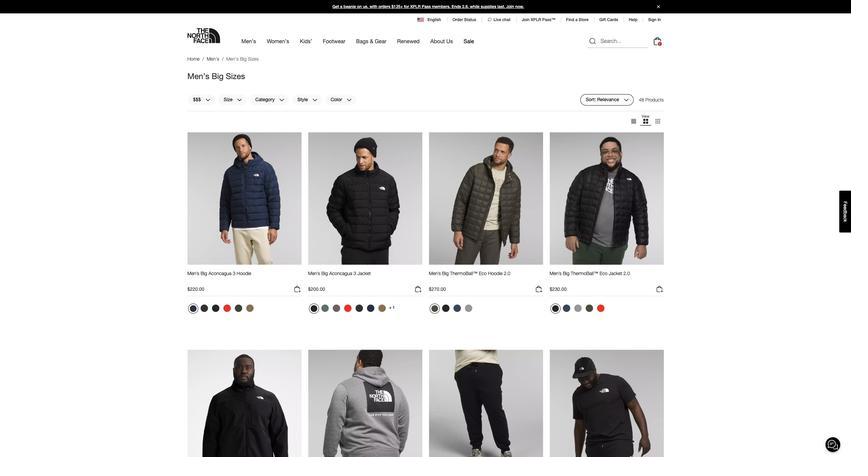 Task type: vqa. For each thing, say whether or not it's contained in the screenshot.
the Jackets & Vests
no



Task type: describe. For each thing, give the bounding box(es) containing it.
aconcagua for hoodie
[[209, 271, 232, 277]]

sale link
[[464, 32, 474, 50]]

men's big aconcagua 3 jacket
[[308, 271, 371, 277]]

3 fiery red image from the left
[[597, 305, 604, 312]]

f e e d b a c k
[[843, 202, 848, 222]]

fiery red image for pine needle 'option' on the left of the page
[[223, 305, 231, 312]]

1 horizontal spatial summit navy image
[[367, 305, 374, 312]]

join xplr pass™ link
[[522, 17, 555, 22]]

eco for hoodie
[[479, 271, 487, 277]]

for
[[404, 4, 409, 9]]

live
[[494, 17, 501, 22]]

sort: relevance
[[586, 97, 619, 102]]

Dark Sage radio
[[320, 303, 330, 314]]

0 horizontal spatial tnf black image
[[212, 305, 219, 312]]

utility brown image for utility brown radio
[[246, 305, 254, 312]]

c
[[843, 217, 848, 220]]

0 horizontal spatial sizes
[[226, 71, 245, 81]]

0 vertical spatial xplr
[[410, 4, 421, 9]]

$$$
[[193, 97, 201, 102]]

+ 1 button
[[388, 303, 396, 313]]

asphalt grey image
[[200, 305, 208, 312]]

category
[[255, 97, 275, 102]]

tnf black image
[[311, 306, 317, 312]]

Utility Brown radio
[[377, 303, 387, 314]]

pass
[[422, 4, 431, 9]]

a for beanie
[[340, 4, 343, 9]]

kids'
[[300, 38, 312, 44]]

d
[[843, 210, 848, 212]]

men's big aconcagua 3 jacket image
[[308, 132, 422, 265]]

f
[[843, 202, 848, 204]]

english link
[[418, 17, 442, 23]]

us,
[[363, 4, 369, 9]]

2 horizontal spatial tnf black radio
[[440, 303, 451, 314]]

view list box
[[628, 114, 664, 129]]

a for store
[[575, 17, 578, 22]]

$270.00 button
[[429, 286, 543, 297]]

fiery red image for asphalt grey radio on the left bottom of the page
[[344, 305, 351, 312]]

size
[[224, 97, 233, 102]]

color button
[[325, 94, 357, 106]]

1 vertical spatial men's link
[[207, 56, 219, 62]]

get a beanie on us, with orders $125+ for xplr pass members. ends 2.6, while supplies last. join now. link
[[0, 0, 851, 13]]

3 fiery red radio from the left
[[595, 303, 606, 314]]

footwear link
[[323, 32, 345, 50]]

english
[[428, 17, 441, 22]]

order status link
[[453, 17, 476, 22]]

Meld Grey radio
[[463, 303, 474, 314]]

sign
[[648, 17, 657, 22]]

now.
[[515, 4, 524, 9]]

jacket for 3
[[358, 271, 371, 277]]

sale
[[464, 38, 474, 44]]

Asphalt Grey radio
[[199, 303, 210, 314]]

gift cards
[[600, 17, 618, 22]]

3 for hoodie
[[233, 271, 235, 277]]

3 for jacket
[[354, 271, 356, 277]]

us
[[446, 38, 453, 44]]

in
[[658, 17, 661, 22]]

sort:
[[586, 97, 596, 102]]

sign in
[[648, 17, 661, 22]]

$230.00 button
[[550, 286, 664, 297]]

fiery red radio for pine needle 'option' on the left of the page
[[222, 303, 232, 314]]

big for men's big thermoball™ eco jacket 2.0
[[563, 271, 570, 277]]

men's big thermoball™ eco hoodie 2.0 button
[[429, 271, 510, 283]]

48 products status
[[639, 94, 664, 106]]

order
[[453, 17, 463, 22]]

renewed link
[[397, 32, 420, 50]]

men's for men's big thermoball™ eco jacket 2.0
[[550, 271, 562, 277]]

$125+
[[392, 4, 403, 9]]

2.6,
[[462, 4, 469, 9]]

1 inside button
[[393, 306, 395, 310]]

members.
[[432, 4, 451, 9]]

big for men's big sizes
[[212, 71, 224, 81]]

1 horizontal spatial summit navy radio
[[365, 303, 376, 314]]

2 $choose color$ option group from the left
[[308, 303, 388, 317]]

f e e d b a c k button
[[840, 191, 851, 233]]

48 products
[[639, 97, 664, 103]]

asphalt grey image
[[356, 305, 363, 312]]

2 / from the left
[[222, 56, 224, 62]]

get a beanie on us, with orders $125+ for xplr pass members. ends 2.6, while supplies last. join now.
[[333, 4, 524, 9]]

last.
[[498, 4, 505, 9]]

fiery red radio for asphalt grey radio on the left bottom of the page
[[342, 303, 353, 314]]

men's big thermoball™ eco jacket 2.0 button
[[550, 271, 630, 283]]

sign in button
[[648, 17, 661, 22]]

b
[[843, 212, 848, 215]]

+ 1
[[389, 306, 395, 310]]

style
[[297, 97, 308, 102]]

gift cards link
[[600, 17, 618, 22]]

k
[[843, 220, 848, 222]]

home / men's / men's big sizes
[[187, 56, 259, 62]]

size button
[[218, 94, 247, 106]]

0 vertical spatial men's link
[[241, 32, 256, 50]]

category button
[[250, 94, 289, 106]]

1 shady blue radio from the left
[[452, 303, 463, 314]]

men's big aconcagua 3 hoodie button
[[187, 271, 251, 283]]

$220.00
[[187, 287, 204, 292]]

New Taupe Green radio
[[430, 304, 440, 314]]

get
[[333, 4, 339, 9]]

Falcon Brown radio
[[331, 303, 342, 314]]

2.0 for men's big thermoball™ eco jacket 2.0
[[624, 271, 630, 277]]

thermoball™ for $230.00
[[571, 271, 598, 277]]

TNF Black radio
[[550, 304, 561, 314]]

men's big box nse joggers image
[[429, 350, 543, 458]]

tnf black image inside option
[[552, 306, 559, 312]]

shady blue image
[[563, 305, 570, 312]]

men's big sizes element
[[226, 56, 259, 62]]

2 shady blue radio from the left
[[561, 303, 572, 314]]

0 horizontal spatial summit navy image
[[190, 306, 196, 312]]

home
[[187, 56, 200, 62]]

2 e from the top
[[843, 207, 848, 210]]

1 horizontal spatial sizes
[[248, 56, 259, 62]]

gift
[[600, 17, 606, 22]]

dark sage image
[[321, 305, 329, 312]]

supplies
[[481, 4, 496, 9]]

ends
[[452, 4, 461, 9]]



Task type: locate. For each thing, give the bounding box(es) containing it.
men's big apex bionic 3 jacket image
[[187, 350, 301, 458]]

tnf black radio right asphalt grey option
[[210, 303, 221, 314]]

find a store link
[[566, 17, 589, 22]]

0 horizontal spatial thermoball™
[[450, 271, 478, 277]]

relevance
[[597, 97, 619, 102]]

hoodie for 3
[[237, 271, 251, 277]]

big inside button
[[321, 271, 328, 277]]

1 horizontal spatial eco
[[600, 271, 608, 277]]

a up k
[[843, 215, 848, 217]]

shady blue image
[[453, 305, 461, 312]]

jacket up $200.00 "dropdown button"
[[358, 271, 371, 277]]

big up men's big sizes
[[240, 56, 247, 62]]

/ right home "link"
[[203, 56, 204, 62]]

about us
[[431, 38, 453, 44]]

1 e from the top
[[843, 204, 848, 207]]

about us link
[[431, 32, 453, 50]]

3 up $220.00 dropdown button
[[233, 271, 235, 277]]

summit navy radio left asphalt grey icon at the bottom left of the page
[[188, 304, 198, 314]]

2 hoodie from the left
[[488, 271, 503, 277]]

men's big thermoball™ eco jacket 2.0 image
[[550, 132, 664, 265]]

1 horizontal spatial /
[[222, 56, 224, 62]]

2 horizontal spatial fiery red radio
[[595, 303, 606, 314]]

fiery red image right new taupe green radio
[[597, 305, 604, 312]]

the north face home page image
[[187, 28, 220, 43]]

men's up the $200.00
[[308, 271, 320, 277]]

sort: relevance button
[[580, 94, 634, 106]]

home link
[[187, 56, 200, 62]]

xplr right the for
[[410, 4, 421, 9]]

2.0 for men's big thermoball™ eco hoodie 2.0
[[504, 271, 510, 277]]

1 meld grey image from the left
[[465, 305, 472, 312]]

fiery red radio right new taupe green radio
[[595, 303, 606, 314]]

3 men's from the left
[[429, 271, 441, 277]]

jacket up the $230.00 dropdown button
[[609, 271, 622, 277]]

2 3 from the left
[[354, 271, 356, 277]]

search all image
[[589, 37, 597, 45]]

aconcagua up $220.00 dropdown button
[[209, 271, 232, 277]]

men's link
[[241, 32, 256, 50], [207, 56, 219, 62]]

0 horizontal spatial utility brown image
[[246, 305, 254, 312]]

men's for men's big aconcagua 3 jacket
[[308, 271, 320, 277]]

renewed
[[397, 38, 420, 44]]

meld grey image
[[465, 305, 472, 312], [574, 305, 582, 312]]

1 fiery red image from the left
[[223, 305, 231, 312]]

live chat button
[[487, 17, 511, 23]]

summit navy image
[[367, 305, 374, 312], [190, 306, 196, 312]]

jacket inside button
[[358, 271, 371, 277]]

0 horizontal spatial hoodie
[[237, 271, 251, 277]]

big
[[240, 56, 247, 62], [212, 71, 224, 81], [201, 271, 207, 277], [321, 271, 328, 277], [442, 271, 449, 277], [563, 271, 570, 277]]

0 horizontal spatial eco
[[479, 271, 487, 277]]

women's
[[267, 38, 289, 44]]

a inside button
[[843, 215, 848, 217]]

&
[[370, 38, 373, 44]]

men's big thermoball™ eco hoodie 2.0 image
[[429, 132, 543, 265]]

aconcagua for jacket
[[329, 271, 352, 277]]

1 horizontal spatial a
[[575, 17, 578, 22]]

hoodie for eco
[[488, 271, 503, 277]]

2 horizontal spatial tnf black image
[[552, 306, 559, 312]]

2 utility brown image from the left
[[378, 305, 386, 312]]

1 horizontal spatial meld grey image
[[574, 305, 582, 312]]

1 vertical spatial xplr
[[531, 17, 541, 22]]

$230.00
[[550, 287, 567, 292]]

Meld Grey radio
[[573, 303, 583, 314]]

meld grey image right shady blue image
[[465, 305, 472, 312]]

eco up $270.00 dropdown button
[[479, 271, 487, 277]]

3
[[233, 271, 235, 277], [354, 271, 356, 277]]

1 horizontal spatial xplr
[[531, 17, 541, 22]]

utility brown image left +
[[378, 305, 386, 312]]

aconcagua inside men's big aconcagua 3 hoodie button
[[209, 271, 232, 277]]

a
[[340, 4, 343, 9], [575, 17, 578, 22], [843, 215, 848, 217]]

find a store
[[566, 17, 589, 22]]

1 right +
[[393, 306, 395, 310]]

1 horizontal spatial tnf black radio
[[309, 304, 319, 314]]

tnf black radio left dark sage image
[[309, 304, 319, 314]]

tnf black image right new taupe green image
[[442, 305, 449, 312]]

2 horizontal spatial fiery red image
[[597, 305, 604, 312]]

+
[[389, 306, 392, 310]]

1 horizontal spatial fiery red radio
[[342, 303, 353, 314]]

with
[[370, 4, 377, 9]]

men's up $230.00
[[550, 271, 562, 277]]

meld grey image inside option
[[465, 305, 472, 312]]

1 vertical spatial 1
[[393, 306, 395, 310]]

$choose color$ option group
[[187, 303, 256, 317], [308, 303, 388, 317], [429, 303, 475, 317], [550, 303, 607, 317]]

e up b
[[843, 207, 848, 210]]

men's up $220.00
[[187, 271, 199, 277]]

1 vertical spatial join
[[522, 17, 530, 22]]

big for men's big thermoball™ eco hoodie 2.0
[[442, 271, 449, 277]]

2 meld grey image from the left
[[574, 305, 582, 312]]

0 horizontal spatial fiery red radio
[[222, 303, 232, 314]]

style button
[[292, 94, 322, 106]]

utility brown image inside option
[[378, 305, 386, 312]]

footwear
[[323, 38, 345, 44]]

2 fiery red image from the left
[[344, 305, 351, 312]]

hoodie
[[237, 271, 251, 277], [488, 271, 503, 277]]

$270.00
[[429, 287, 446, 292]]

4 men's from the left
[[550, 271, 562, 277]]

live chat
[[494, 17, 510, 22]]

fiery red image left 'pine needle' icon
[[223, 305, 231, 312]]

beanie
[[344, 4, 356, 9]]

$220.00 button
[[187, 286, 301, 297]]

new taupe green image
[[586, 305, 593, 312]]

utility brown image inside radio
[[246, 305, 254, 312]]

hoodie up $220.00 dropdown button
[[237, 271, 251, 277]]

$choose color$ option group for $230.00
[[550, 303, 607, 317]]

0 horizontal spatial jacket
[[358, 271, 371, 277]]

$choose color$ option group for $220.00
[[187, 303, 256, 317]]

new taupe green image
[[431, 306, 438, 312]]

Utility Brown radio
[[244, 303, 255, 314]]

1 horizontal spatial utility brown image
[[378, 305, 386, 312]]

eco up the $230.00 dropdown button
[[600, 271, 608, 277]]

men's big sizes
[[187, 71, 245, 81]]

1 jacket from the left
[[358, 271, 371, 277]]

men's
[[187, 271, 199, 277], [308, 271, 320, 277], [429, 271, 441, 277], [550, 271, 562, 277]]

Search search field
[[587, 34, 648, 48]]

1 / from the left
[[203, 56, 204, 62]]

2 horizontal spatial a
[[843, 215, 848, 217]]

find
[[566, 17, 574, 22]]

meld grey image for meld grey radio at right
[[574, 305, 582, 312]]

gear
[[375, 38, 386, 44]]

Pine Needle radio
[[233, 303, 244, 314]]

1 horizontal spatial thermoball™
[[571, 271, 598, 277]]

jacket for eco
[[609, 271, 622, 277]]

/
[[203, 56, 204, 62], [222, 56, 224, 62]]

0 horizontal spatial 1
[[393, 306, 395, 310]]

tnf black image left shady blue icon
[[552, 306, 559, 312]]

0 horizontal spatial /
[[203, 56, 204, 62]]

2 2.0 from the left
[[624, 271, 630, 277]]

thermoball™ up the $230.00 dropdown button
[[571, 271, 598, 277]]

chat
[[502, 17, 510, 22]]

summit navy image left asphalt grey icon at the bottom left of the page
[[190, 306, 196, 312]]

thermoball™ inside men's big thermoball™ eco jacket 2.0 button
[[571, 271, 598, 277]]

0 horizontal spatial 3
[[233, 271, 235, 277]]

join xplr pass™
[[522, 17, 555, 22]]

Summit Navy radio
[[365, 303, 376, 314], [188, 304, 198, 314]]

tnf black radio right new taupe green image
[[440, 303, 451, 314]]

1 horizontal spatial fiery red image
[[344, 305, 351, 312]]

big down home / men's / men's big sizes
[[212, 71, 224, 81]]

1 fiery red radio from the left
[[222, 303, 232, 314]]

thermoball™ up $270.00 dropdown button
[[450, 271, 478, 277]]

1 aconcagua from the left
[[209, 271, 232, 277]]

meld grey image for meld grey option
[[465, 305, 472, 312]]

thermoball™ for $270.00
[[450, 271, 478, 277]]

men's inside button
[[308, 271, 320, 277]]

1 3 from the left
[[233, 271, 235, 277]]

eco for jacket
[[600, 271, 608, 277]]

aconcagua
[[209, 271, 232, 277], [329, 271, 352, 277]]

4 $choose color$ option group from the left
[[550, 303, 607, 317]]

a right get
[[340, 4, 343, 9]]

xplr left pass™
[[531, 17, 541, 22]]

men's big thermoball™ eco hoodie 2.0
[[429, 271, 510, 277]]

men's big aconcagua 3 hoodie image
[[187, 132, 301, 265]]

1 hoodie from the left
[[237, 271, 251, 277]]

big up $270.00
[[442, 271, 449, 277]]

2 vertical spatial a
[[843, 215, 848, 217]]

men's big box nse pullover hoodie image
[[308, 350, 422, 458]]

bags
[[356, 38, 368, 44]]

men's big short-sleeve box nse tee image
[[550, 350, 664, 458]]

summit navy image left utility brown option
[[367, 305, 374, 312]]

utility brown image
[[246, 305, 254, 312], [378, 305, 386, 312]]

0 horizontal spatial tnf black radio
[[210, 303, 221, 314]]

1 vertical spatial a
[[575, 17, 578, 22]]

3 $choose color$ option group from the left
[[429, 303, 475, 317]]

1 utility brown image from the left
[[246, 305, 254, 312]]

big up $230.00
[[563, 271, 570, 277]]

0 vertical spatial join
[[506, 4, 514, 9]]

tnf black image right asphalt grey option
[[212, 305, 219, 312]]

2 aconcagua from the left
[[329, 271, 352, 277]]

men's for men's big thermoball™ eco hoodie 2.0
[[429, 271, 441, 277]]

shady blue radio right tnf black option
[[561, 303, 572, 314]]

e up d in the right of the page
[[843, 204, 848, 207]]

0 horizontal spatial summit navy radio
[[188, 304, 198, 314]]

join right last.
[[506, 4, 514, 9]]

about
[[431, 38, 445, 44]]

men's big aconcagua 3 hoodie
[[187, 271, 251, 277]]

Shady Blue radio
[[452, 303, 463, 314], [561, 303, 572, 314]]

2 jacket from the left
[[609, 271, 622, 277]]

big for men's big aconcagua 3 jacket
[[321, 271, 328, 277]]

3 inside button
[[233, 271, 235, 277]]

1 horizontal spatial hoodie
[[488, 271, 503, 277]]

aconcagua inside men's big aconcagua 3 jacket button
[[329, 271, 352, 277]]

1 horizontal spatial jacket
[[609, 271, 622, 277]]

1 horizontal spatial aconcagua
[[329, 271, 352, 277]]

fiery red radio left asphalt grey image
[[342, 303, 353, 314]]

2.0 up $270.00 dropdown button
[[504, 271, 510, 277]]

1 $choose color$ option group from the left
[[187, 303, 256, 317]]

men's link up men's big sizes
[[207, 56, 219, 62]]

1 vertical spatial sizes
[[226, 71, 245, 81]]

summit navy radio left utility brown option
[[365, 303, 376, 314]]

1 thermoball™ from the left
[[450, 271, 478, 277]]

while
[[470, 4, 480, 9]]

jacket
[[358, 271, 371, 277], [609, 271, 622, 277]]

big up the $200.00
[[321, 271, 328, 277]]

meld grey image left new taupe green radio
[[574, 305, 582, 312]]

hoodie up $270.00 dropdown button
[[488, 271, 503, 277]]

men's big thermoball™ eco jacket 2.0
[[550, 271, 630, 277]]

TNF Black radio
[[210, 303, 221, 314], [440, 303, 451, 314], [309, 304, 319, 314]]

1 2.0 from the left
[[504, 271, 510, 277]]

0 vertical spatial a
[[340, 4, 343, 9]]

fiery red image
[[223, 305, 231, 312], [344, 305, 351, 312], [597, 305, 604, 312]]

color
[[331, 97, 342, 102]]

fiery red image left asphalt grey image
[[344, 305, 351, 312]]

$choose color$ option group for $270.00
[[429, 303, 475, 317]]

1 horizontal spatial 1
[[659, 42, 661, 45]]

help link
[[629, 17, 638, 22]]

1
[[659, 42, 661, 45], [393, 306, 395, 310]]

orders
[[379, 4, 390, 9]]

0 horizontal spatial join
[[506, 4, 514, 9]]

48
[[639, 97, 644, 103]]

1 eco from the left
[[479, 271, 487, 277]]

3 up $200.00 "dropdown button"
[[354, 271, 356, 277]]

shady blue radio left meld grey option
[[452, 303, 463, 314]]

view button
[[640, 114, 652, 129]]

0 horizontal spatial shady blue radio
[[452, 303, 463, 314]]

0 horizontal spatial xplr
[[410, 4, 421, 9]]

a right "find"
[[575, 17, 578, 22]]

pass™
[[542, 17, 555, 22]]

men's big aconcagua 3 jacket button
[[308, 271, 371, 283]]

$200.00
[[308, 287, 325, 292]]

1 horizontal spatial 3
[[354, 271, 356, 277]]

men's up $270.00
[[429, 271, 441, 277]]

big up $220.00
[[201, 271, 207, 277]]

utility brown image for utility brown option
[[378, 305, 386, 312]]

products
[[646, 97, 664, 103]]

order status
[[453, 17, 476, 22]]

meld grey image inside radio
[[574, 305, 582, 312]]

women's link
[[267, 32, 289, 50]]

0 horizontal spatial 2.0
[[504, 271, 510, 277]]

kids' link
[[300, 32, 312, 50]]

2 eco from the left
[[600, 271, 608, 277]]

$$$ button
[[187, 94, 215, 106]]

1 horizontal spatial men's link
[[241, 32, 256, 50]]

1 men's from the left
[[187, 271, 199, 277]]

1 down in
[[659, 42, 661, 45]]

status
[[464, 17, 476, 22]]

0 horizontal spatial a
[[340, 4, 343, 9]]

close image
[[654, 5, 663, 8]]

0 horizontal spatial meld grey image
[[465, 305, 472, 312]]

sizes
[[248, 56, 259, 62], [226, 71, 245, 81]]

New Taupe Green radio
[[584, 303, 595, 314]]

0 vertical spatial sizes
[[248, 56, 259, 62]]

0 horizontal spatial men's link
[[207, 56, 219, 62]]

0 horizontal spatial fiery red image
[[223, 305, 231, 312]]

2 men's from the left
[[308, 271, 320, 277]]

utility brown image right 'pine needle' icon
[[246, 305, 254, 312]]

/ up men's big sizes
[[222, 56, 224, 62]]

join down now.
[[522, 17, 530, 22]]

Fiery Red radio
[[222, 303, 232, 314], [342, 303, 353, 314], [595, 303, 606, 314]]

1 horizontal spatial 2.0
[[624, 271, 630, 277]]

1 horizontal spatial join
[[522, 17, 530, 22]]

men's link up men's big sizes element
[[241, 32, 256, 50]]

3 inside button
[[354, 271, 356, 277]]

aconcagua up $200.00 "dropdown button"
[[329, 271, 352, 277]]

bags & gear link
[[356, 32, 386, 50]]

cards
[[607, 17, 618, 22]]

tnf black image
[[212, 305, 219, 312], [442, 305, 449, 312], [552, 306, 559, 312]]

2.0 up the $230.00 dropdown button
[[624, 271, 630, 277]]

$200.00 button
[[308, 286, 422, 297]]

jacket inside button
[[609, 271, 622, 277]]

pine needle image
[[235, 305, 242, 312]]

falcon brown image
[[333, 305, 340, 312]]

fiery red radio left 'pine needle' icon
[[222, 303, 232, 314]]

men's for men's big aconcagua 3 hoodie
[[187, 271, 199, 277]]

2 fiery red radio from the left
[[342, 303, 353, 314]]

eco
[[479, 271, 487, 277], [600, 271, 608, 277]]

Asphalt Grey radio
[[354, 303, 365, 314]]

bags & gear
[[356, 38, 386, 44]]

on
[[357, 4, 362, 9]]

thermoball™ inside men's big thermoball™ eco hoodie 2.0 button
[[450, 271, 478, 277]]

store
[[579, 17, 589, 22]]

0 horizontal spatial aconcagua
[[209, 271, 232, 277]]

1 horizontal spatial shady blue radio
[[561, 303, 572, 314]]

join
[[506, 4, 514, 9], [522, 17, 530, 22]]

1 horizontal spatial tnf black image
[[442, 305, 449, 312]]

2 thermoball™ from the left
[[571, 271, 598, 277]]

0 vertical spatial 1
[[659, 42, 661, 45]]

big for men's big aconcagua 3 hoodie
[[201, 271, 207, 277]]



